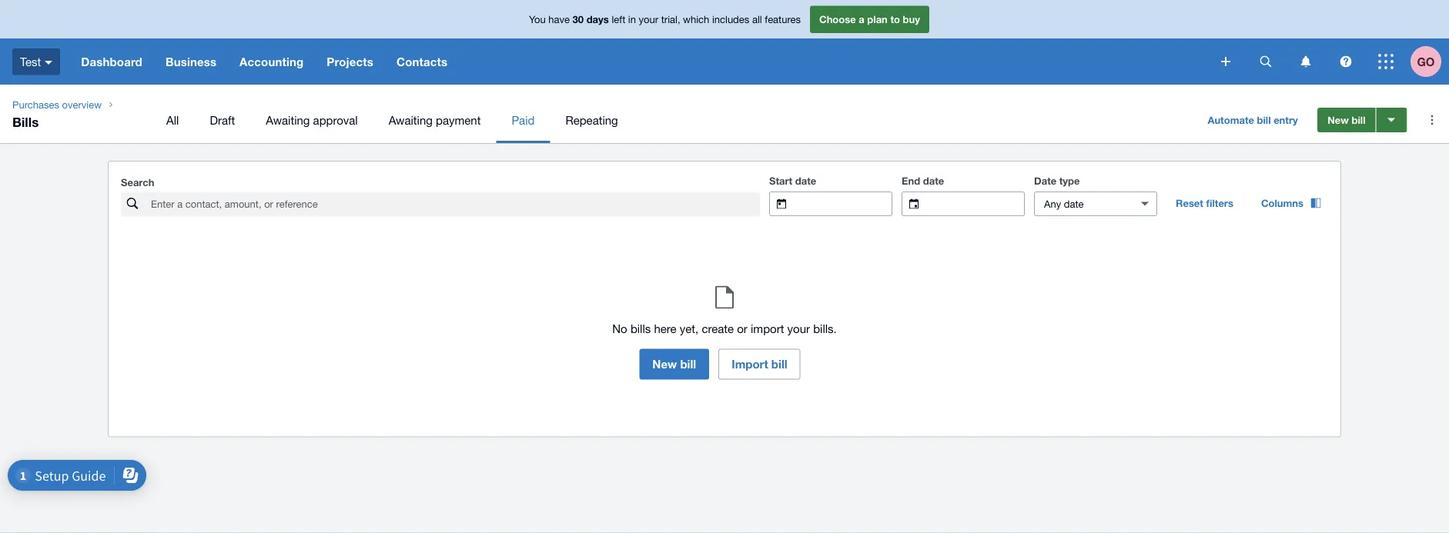 Task type: describe. For each thing, give the bounding box(es) containing it.
test button
[[0, 38, 69, 85]]

entry
[[1274, 114, 1298, 126]]

in
[[628, 13, 636, 25]]

dashboard link
[[69, 38, 154, 85]]

no bills here yet, create or import your bills.
[[612, 322, 837, 336]]

dashboard
[[81, 55, 142, 69]]

1 vertical spatial your
[[787, 322, 810, 336]]

overview
[[62, 99, 102, 110]]

awaiting payment
[[389, 113, 481, 127]]

2 horizontal spatial svg image
[[1301, 56, 1311, 67]]

payment
[[436, 113, 481, 127]]

buy
[[903, 13, 920, 25]]

1 horizontal spatial svg image
[[1340, 56, 1352, 67]]

paid link
[[496, 97, 550, 143]]

bills.
[[813, 322, 837, 336]]

import
[[751, 322, 784, 336]]

awaiting payment link
[[373, 97, 496, 143]]

banner containing dashboard
[[0, 0, 1449, 85]]

new for new bill button in the bills navigation
[[1328, 114, 1349, 126]]

overflow menu image
[[1417, 105, 1448, 136]]

bill for bottommost new bill button
[[680, 358, 696, 371]]

purchases
[[12, 99, 59, 110]]

import bill
[[732, 358, 787, 371]]

awaiting approval link
[[250, 97, 373, 143]]

import bill button
[[719, 349, 800, 380]]

automate bill entry button
[[1198, 108, 1307, 132]]

date
[[1034, 175, 1056, 187]]

start
[[769, 175, 792, 187]]

left
[[612, 13, 625, 25]]

date type
[[1034, 175, 1080, 187]]

Date type field
[[1035, 192, 1128, 216]]

search
[[121, 176, 154, 188]]

draft link
[[194, 97, 250, 143]]

all
[[166, 113, 179, 127]]

all link
[[151, 97, 194, 143]]

purchases overview link
[[6, 97, 108, 112]]

bill for new bill button in the bills navigation
[[1352, 114, 1365, 126]]

columns button
[[1252, 191, 1331, 216]]

1 horizontal spatial svg image
[[1221, 57, 1230, 66]]

new for bottommost new bill button
[[652, 358, 677, 371]]

Search field
[[149, 193, 760, 216]]

days
[[586, 13, 609, 25]]

all
[[752, 13, 762, 25]]

approval
[[313, 113, 358, 127]]

bills navigation
[[0, 85, 1449, 143]]

accounting
[[240, 55, 304, 69]]

contacts
[[396, 55, 447, 69]]

repeating
[[565, 113, 618, 127]]

paid menu item
[[496, 97, 550, 143]]

test
[[20, 55, 41, 68]]

includes
[[712, 13, 749, 25]]

a
[[859, 13, 864, 25]]

or
[[737, 322, 748, 336]]

automate
[[1208, 114, 1254, 126]]

you
[[529, 13, 546, 25]]

automate bill entry
[[1208, 114, 1298, 126]]

paid
[[512, 113, 535, 127]]

Start date field
[[798, 192, 892, 216]]



Task type: vqa. For each thing, say whether or not it's contained in the screenshot.
1st Awaiting from right
yes



Task type: locate. For each thing, give the bounding box(es) containing it.
awaiting left payment
[[389, 113, 433, 127]]

2 horizontal spatial svg image
[[1378, 54, 1394, 69]]

new inside bills navigation
[[1328, 114, 1349, 126]]

0 horizontal spatial svg image
[[45, 61, 53, 64]]

0 vertical spatial new bill button
[[1318, 108, 1376, 132]]

navigation containing dashboard
[[69, 38, 1210, 85]]

bill right import at the bottom
[[771, 358, 787, 371]]

bill left entry at the right top of page
[[1257, 114, 1271, 126]]

contacts button
[[385, 38, 459, 85]]

30
[[573, 13, 584, 25]]

which
[[683, 13, 709, 25]]

trial,
[[661, 13, 680, 25]]

1 horizontal spatial new
[[1328, 114, 1349, 126]]

accounting button
[[228, 38, 315, 85]]

awaiting
[[266, 113, 310, 127], [389, 113, 433, 127]]

projects
[[327, 55, 373, 69]]

svg image
[[1378, 54, 1394, 69], [1260, 56, 1272, 67], [1340, 56, 1352, 67]]

date right the end
[[923, 175, 944, 187]]

0 vertical spatial new
[[1328, 114, 1349, 126]]

reset filters
[[1176, 197, 1233, 209]]

1 horizontal spatial date
[[923, 175, 944, 187]]

bill for the 'import bill' button
[[771, 358, 787, 371]]

date for end date
[[923, 175, 944, 187]]

choose a plan to buy
[[819, 13, 920, 25]]

go button
[[1411, 38, 1449, 85]]

bills
[[12, 114, 39, 129]]

1 horizontal spatial new bill button
[[1318, 108, 1376, 132]]

new bill inside bills navigation
[[1328, 114, 1365, 126]]

1 horizontal spatial awaiting
[[389, 113, 433, 127]]

to
[[890, 13, 900, 25]]

new bill down here
[[652, 358, 696, 371]]

0 horizontal spatial your
[[639, 13, 658, 25]]

awaiting for awaiting payment
[[389, 113, 433, 127]]

0 horizontal spatial new bill
[[652, 358, 696, 371]]

your left bills.
[[787, 322, 810, 336]]

bill down yet,
[[680, 358, 696, 371]]

1 vertical spatial new
[[652, 358, 677, 371]]

business
[[165, 55, 216, 69]]

0 horizontal spatial awaiting
[[266, 113, 310, 127]]

0 horizontal spatial date
[[795, 175, 816, 187]]

1 vertical spatial new bill
[[652, 358, 696, 371]]

end
[[902, 175, 920, 187]]

navigation inside banner
[[69, 38, 1210, 85]]

features
[[765, 13, 801, 25]]

purchases overview
[[12, 99, 102, 110]]

navigation
[[69, 38, 1210, 85]]

start date
[[769, 175, 816, 187]]

have
[[548, 13, 570, 25]]

end date
[[902, 175, 944, 187]]

new bill button
[[1318, 108, 1376, 132], [639, 349, 709, 380]]

awaiting approval
[[266, 113, 358, 127]]

filters
[[1206, 197, 1233, 209]]

1 horizontal spatial your
[[787, 322, 810, 336]]

awaiting left the approval
[[266, 113, 310, 127]]

new
[[1328, 114, 1349, 126], [652, 358, 677, 371]]

go
[[1417, 55, 1435, 69]]

menu inside bills navigation
[[151, 97, 1186, 143]]

bill
[[1257, 114, 1271, 126], [1352, 114, 1365, 126], [680, 358, 696, 371], [771, 358, 787, 371]]

2 awaiting from the left
[[389, 113, 433, 127]]

reset filters button
[[1166, 191, 1243, 216]]

plan
[[867, 13, 888, 25]]

your right in
[[639, 13, 658, 25]]

new bill button down here
[[639, 349, 709, 380]]

business button
[[154, 38, 228, 85]]

you have 30 days left in your trial, which includes all features
[[529, 13, 801, 25]]

here
[[654, 322, 676, 336]]

0 horizontal spatial new
[[652, 358, 677, 371]]

new right entry at the right top of page
[[1328, 114, 1349, 126]]

End date field
[[931, 192, 1024, 216]]

0 vertical spatial new bill
[[1328, 114, 1365, 126]]

bill inside the 'import bill' button
[[771, 358, 787, 371]]

svg image inside "test" popup button
[[45, 61, 53, 64]]

bill for automate bill entry popup button at the right of page
[[1257, 114, 1271, 126]]

date for start date
[[795, 175, 816, 187]]

import
[[732, 358, 768, 371]]

menu
[[151, 97, 1186, 143]]

yet,
[[680, 322, 699, 336]]

1 awaiting from the left
[[266, 113, 310, 127]]

choose
[[819, 13, 856, 25]]

repeating link
[[550, 97, 633, 143]]

projects button
[[315, 38, 385, 85]]

new down here
[[652, 358, 677, 371]]

new bill
[[1328, 114, 1365, 126], [652, 358, 696, 371]]

new bill right entry at the right top of page
[[1328, 114, 1365, 126]]

awaiting for awaiting approval
[[266, 113, 310, 127]]

date
[[795, 175, 816, 187], [923, 175, 944, 187]]

your
[[639, 13, 658, 25], [787, 322, 810, 336]]

bill right entry at the right top of page
[[1352, 114, 1365, 126]]

1 horizontal spatial new bill
[[1328, 114, 1365, 126]]

0 horizontal spatial svg image
[[1260, 56, 1272, 67]]

new bill button right entry at the right top of page
[[1318, 108, 1376, 132]]

banner
[[0, 0, 1449, 85]]

type
[[1059, 175, 1080, 187]]

reset
[[1176, 197, 1203, 209]]

menu containing all
[[151, 97, 1186, 143]]

0 horizontal spatial new bill button
[[639, 349, 709, 380]]

bills
[[630, 322, 651, 336]]

2 date from the left
[[923, 175, 944, 187]]

svg image
[[1301, 56, 1311, 67], [1221, 57, 1230, 66], [45, 61, 53, 64]]

create
[[702, 322, 734, 336]]

no
[[612, 322, 627, 336]]

1 date from the left
[[795, 175, 816, 187]]

bill inside automate bill entry popup button
[[1257, 114, 1271, 126]]

new bill for new bill button in the bills navigation
[[1328, 114, 1365, 126]]

draft
[[210, 113, 235, 127]]

date right "start"
[[795, 175, 816, 187]]

new bill for bottommost new bill button
[[652, 358, 696, 371]]

0 vertical spatial your
[[639, 13, 658, 25]]

new bill button inside bills navigation
[[1318, 108, 1376, 132]]

1 vertical spatial new bill button
[[639, 349, 709, 380]]

columns
[[1261, 197, 1304, 209]]



